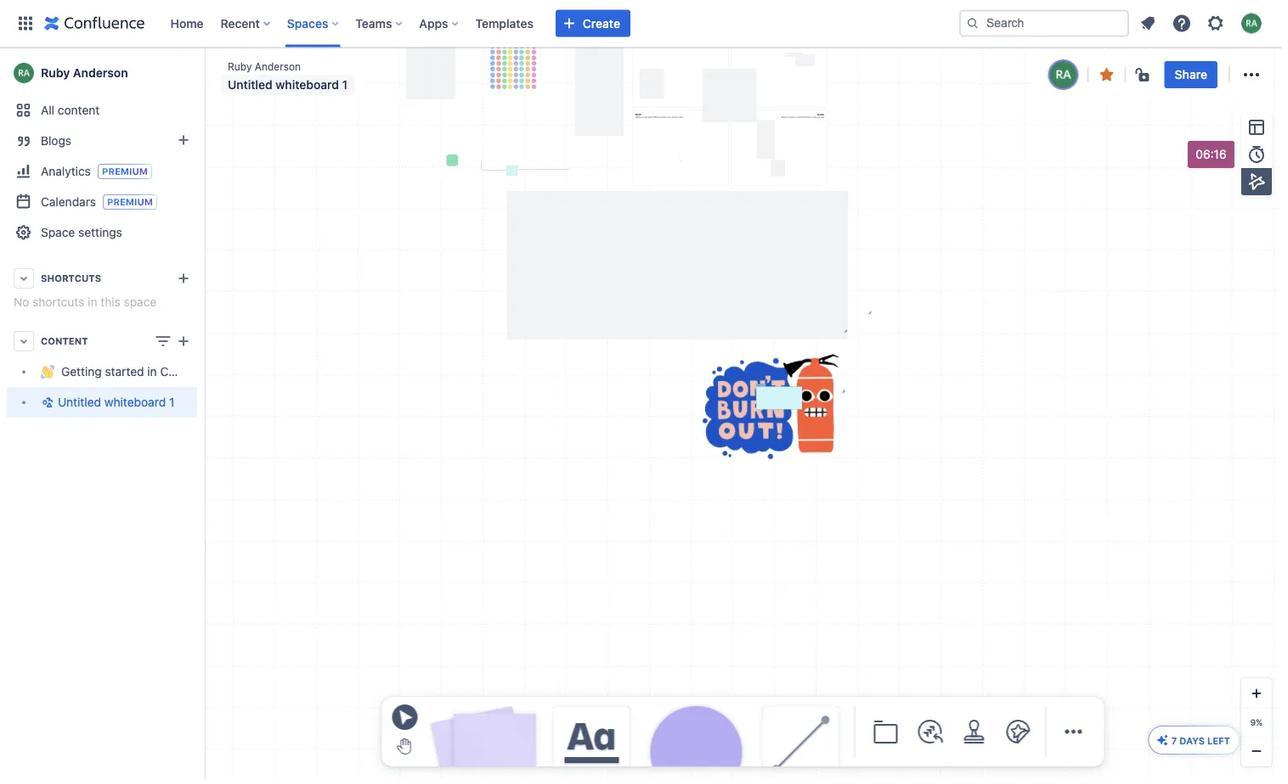 Task type: describe. For each thing, give the bounding box(es) containing it.
in for started
[[147, 365, 157, 379]]

0 horizontal spatial ruby anderson link
[[7, 56, 197, 90]]

create button
[[556, 10, 630, 37]]

ruby anderson
[[41, 66, 128, 80]]

calendars link
[[7, 187, 197, 217]]

shortcuts
[[41, 273, 101, 284]]

space
[[124, 295, 157, 309]]

search image
[[966, 17, 980, 30]]

collapse sidebar image
[[185, 56, 223, 90]]

ruby for ruby anderson untitled whiteboard 1
[[228, 60, 252, 72]]

untitled inside "ruby anderson untitled whiteboard 1"
[[228, 78, 272, 92]]

more actions image
[[1241, 65, 1262, 85]]

days
[[1180, 736, 1205, 747]]

anderson for ruby anderson untitled whiteboard 1
[[255, 60, 301, 72]]

settings icon image
[[1206, 13, 1226, 34]]

ruby for ruby anderson
[[41, 66, 70, 80]]

getting started in confluence
[[61, 365, 223, 379]]

notification icon image
[[1138, 13, 1158, 34]]

anderson for ruby anderson
[[73, 66, 128, 80]]

started
[[105, 365, 144, 379]]

templates
[[475, 16, 533, 30]]

add shortcut image
[[173, 268, 194, 289]]

premium image for calendars
[[103, 195, 157, 210]]

untitled whiteboard 1 link
[[7, 387, 197, 418]]

teams
[[355, 16, 392, 30]]

unstar image
[[1097, 65, 1117, 85]]

content button
[[7, 326, 197, 357]]

global element
[[10, 0, 956, 47]]

premium image for analytics
[[98, 164, 152, 179]]

7 days left
[[1171, 736, 1230, 747]]

whiteboard inside "ruby anderson untitled whiteboard 1"
[[276, 78, 339, 92]]

create content image
[[173, 331, 194, 352]]

create a blog image
[[173, 130, 194, 150]]

space
[[41, 226, 75, 240]]

all content link
[[7, 95, 197, 126]]

untitled inside space element
[[58, 395, 101, 409]]

recent
[[221, 16, 260, 30]]

banner containing home
[[0, 0, 1282, 48]]

analytics
[[41, 164, 91, 178]]

teams button
[[350, 10, 409, 37]]

analytics link
[[7, 156, 197, 187]]

content
[[41, 336, 88, 347]]



Task type: locate. For each thing, give the bounding box(es) containing it.
1 horizontal spatial ruby
[[228, 60, 252, 72]]

space element
[[0, 48, 223, 781]]

spaces button
[[282, 10, 345, 37]]

whiteboard inside untitled whiteboard 1 link
[[104, 395, 166, 409]]

confluence
[[160, 365, 223, 379]]

1 down confluence
[[169, 395, 174, 409]]

settings
[[78, 226, 122, 240]]

0 vertical spatial premium image
[[98, 164, 152, 179]]

0 horizontal spatial anderson
[[73, 66, 128, 80]]

space settings link
[[7, 217, 197, 248]]

anderson down spaces
[[255, 60, 301, 72]]

0 horizontal spatial untitled
[[58, 395, 101, 409]]

premium image
[[98, 164, 152, 179], [103, 195, 157, 210]]

anderson inside space element
[[73, 66, 128, 80]]

untitled down getting
[[58, 395, 101, 409]]

1 horizontal spatial untitled
[[228, 78, 272, 92]]

premium image inside analytics 'link'
[[98, 164, 152, 179]]

share
[[1175, 68, 1207, 82]]

1 inside "ruby anderson untitled whiteboard 1"
[[342, 78, 348, 92]]

0 vertical spatial untitled
[[228, 78, 272, 92]]

ruby anderson link
[[7, 56, 197, 90], [228, 59, 301, 74]]

0 vertical spatial 1
[[342, 78, 348, 92]]

1 vertical spatial premium image
[[103, 195, 157, 210]]

ruby anderson link up all content "link"
[[7, 56, 197, 90]]

getting started in confluence link
[[7, 357, 223, 387]]

home link
[[165, 10, 209, 37]]

in inside tree
[[147, 365, 157, 379]]

Search field
[[959, 10, 1129, 37]]

1
[[342, 78, 348, 92], [169, 395, 174, 409]]

tree
[[7, 357, 223, 418]]

0 horizontal spatial 1
[[169, 395, 174, 409]]

no restrictions image
[[1134, 65, 1154, 85]]

home
[[170, 16, 204, 30]]

1 vertical spatial untitled
[[58, 395, 101, 409]]

this
[[100, 295, 120, 309]]

no shortcuts in this space
[[14, 295, 157, 309]]

whiteboard
[[276, 78, 339, 92], [104, 395, 166, 409]]

share button
[[1165, 61, 1217, 88]]

1 horizontal spatial 1
[[342, 78, 348, 92]]

premium image down analytics 'link'
[[103, 195, 157, 210]]

untitled whiteboard 1
[[58, 395, 174, 409]]

confluence image
[[44, 13, 145, 34], [44, 13, 145, 34]]

1 horizontal spatial anderson
[[255, 60, 301, 72]]

1 horizontal spatial whiteboard
[[276, 78, 339, 92]]

0 vertical spatial whiteboard
[[276, 78, 339, 92]]

left
[[1207, 736, 1230, 747]]

1 down spaces popup button
[[342, 78, 348, 92]]

whiteboard down spaces
[[276, 78, 339, 92]]

ruby inside "ruby anderson untitled whiteboard 1"
[[228, 60, 252, 72]]

anderson inside "ruby anderson untitled whiteboard 1"
[[255, 60, 301, 72]]

banner
[[0, 0, 1282, 48]]

blogs
[[41, 134, 71, 148]]

whiteboard down getting started in confluence
[[104, 395, 166, 409]]

0 horizontal spatial whiteboard
[[104, 395, 166, 409]]

1 horizontal spatial ruby anderson link
[[228, 59, 301, 74]]

change view image
[[153, 331, 173, 352]]

your profile and preferences image
[[1241, 13, 1262, 34]]

shortcuts button
[[7, 263, 197, 294]]

no
[[14, 295, 29, 309]]

shortcuts
[[32, 295, 84, 309]]

ruby
[[228, 60, 252, 72], [41, 66, 70, 80]]

in for shortcuts
[[88, 295, 97, 309]]

0 horizontal spatial ruby
[[41, 66, 70, 80]]

content
[[58, 103, 100, 117]]

premium icon image
[[1156, 734, 1170, 748]]

0 horizontal spatial in
[[88, 295, 97, 309]]

1 inside untitled whiteboard 1 link
[[169, 395, 174, 409]]

tree containing getting started in confluence
[[7, 357, 223, 418]]

all
[[41, 103, 54, 117]]

tree inside space element
[[7, 357, 223, 418]]

untitled right collapse sidebar icon
[[228, 78, 272, 92]]

in right started in the top of the page
[[147, 365, 157, 379]]

1 horizontal spatial in
[[147, 365, 157, 379]]

blogs link
[[7, 126, 197, 156]]

recent button
[[215, 10, 277, 37]]

in left this on the top left of the page
[[88, 295, 97, 309]]

help icon image
[[1172, 13, 1192, 34]]

calendars
[[41, 195, 96, 209]]

getting
[[61, 365, 102, 379]]

ruby anderson untitled whiteboard 1
[[228, 60, 348, 92]]

ruby anderson image
[[1050, 61, 1077, 88]]

apps button
[[414, 10, 465, 37]]

premium image down blogs link on the top of the page
[[98, 164, 152, 179]]

anderson
[[255, 60, 301, 72], [73, 66, 128, 80]]

create
[[583, 16, 620, 30]]

premium image inside calendars link
[[103, 195, 157, 210]]

ruby up all
[[41, 66, 70, 80]]

apps
[[419, 16, 448, 30]]

anderson up all content "link"
[[73, 66, 128, 80]]

space settings
[[41, 226, 122, 240]]

0 vertical spatial in
[[88, 295, 97, 309]]

untitled
[[228, 78, 272, 92], [58, 395, 101, 409]]

1 vertical spatial whiteboard
[[104, 395, 166, 409]]

7 days left button
[[1149, 727, 1239, 754]]

ruby anderson link down recent popup button
[[228, 59, 301, 74]]

spaces
[[287, 16, 328, 30]]

ruby inside space element
[[41, 66, 70, 80]]

7
[[1171, 736, 1177, 747]]

templates link
[[470, 10, 539, 37]]

all content
[[41, 103, 100, 117]]

1 vertical spatial in
[[147, 365, 157, 379]]

appswitcher icon image
[[15, 13, 36, 34]]

ruby right collapse sidebar icon
[[228, 60, 252, 72]]

1 vertical spatial 1
[[169, 395, 174, 409]]

in
[[88, 295, 97, 309], [147, 365, 157, 379]]



Task type: vqa. For each thing, say whether or not it's contained in the screenshot.
the Getting started in Confluence Link
yes



